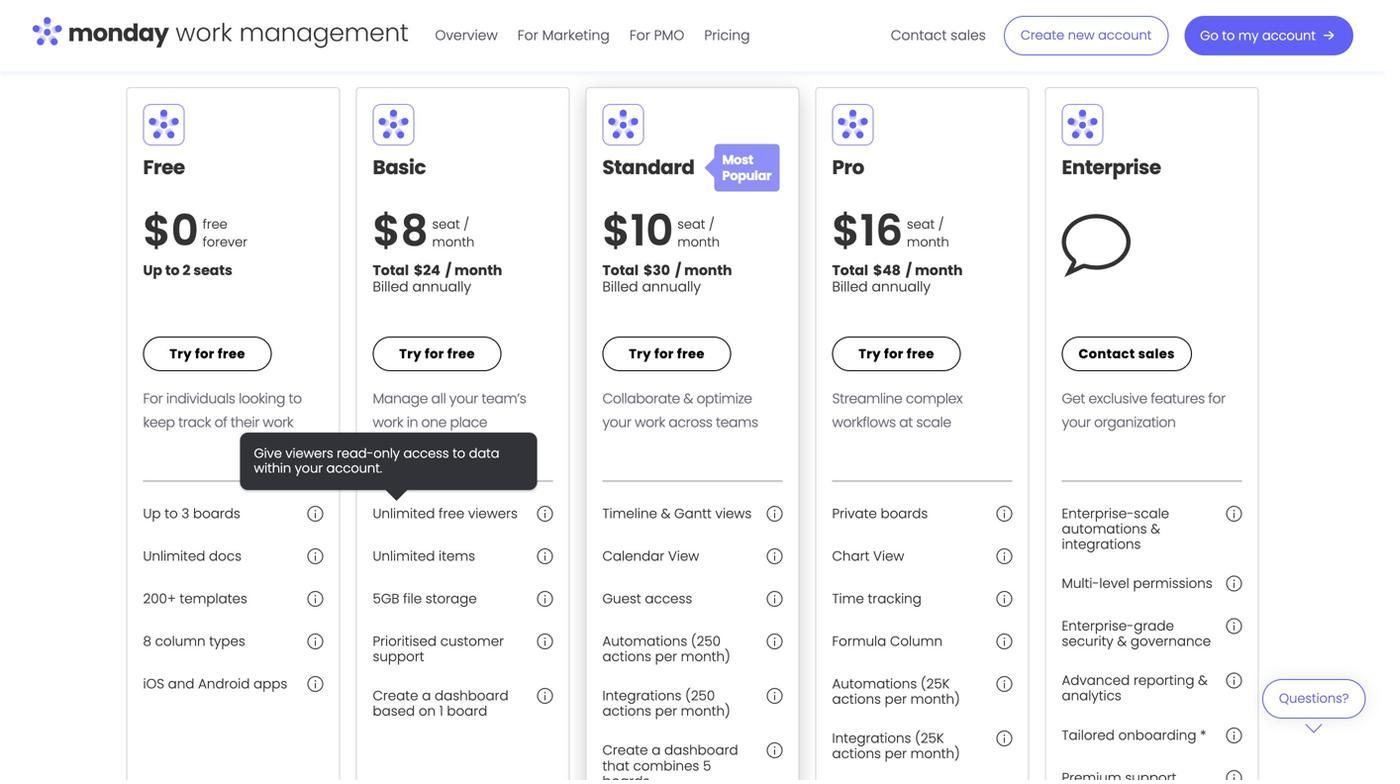 Task type: locate. For each thing, give the bounding box(es) containing it.
4 try from the left
[[859, 345, 881, 363]]

total left $48
[[832, 261, 869, 280]]

annually inside the $8 seat / month total $24 / month billed annually
[[412, 277, 471, 296]]

billed for $8
[[373, 277, 409, 296]]

2 horizontal spatial create
[[1021, 26, 1065, 44]]

info copy image for time tracking
[[997, 591, 1013, 607]]

0 horizontal spatial contact sales
[[891, 26, 986, 45]]

dashboard
[[435, 687, 509, 705], [665, 742, 738, 760]]

0 vertical spatial enterprise-
[[1062, 505, 1134, 523]]

& inside enterprise-scale automations & integrations
[[1151, 520, 1161, 538]]

*
[[1201, 726, 1207, 745]]

your down get
[[1062, 413, 1091, 432]]

yearly
[[1077, 43, 1119, 62]]

0 vertical spatial contact sales
[[891, 26, 986, 45]]

2 vertical spatial create
[[603, 742, 648, 760]]

for up keep
[[143, 389, 163, 409]]

for up all
[[425, 345, 444, 363]]

1 horizontal spatial automations
[[832, 675, 917, 693]]

create left on
[[373, 687, 418, 705]]

tracking
[[868, 590, 922, 608]]

info copy image for multi-level permissions
[[1227, 576, 1243, 592]]

ios
[[143, 675, 164, 693]]

2 seat from the left
[[678, 216, 706, 233]]

month) up 5
[[681, 702, 731, 721]]

try
[[170, 345, 192, 363], [399, 345, 422, 363], [629, 345, 652, 363], [859, 345, 881, 363]]

for left the pmo
[[630, 26, 651, 45]]

1 vertical spatial integrations
[[832, 730, 912, 748]]

2 horizontal spatial boards
[[881, 505, 928, 523]]

unlimited
[[373, 505, 435, 523], [143, 547, 205, 566], [373, 547, 435, 566]]

2
[[183, 261, 191, 280]]

annually inside '$16 seat / month total $48 / month billed annually'
[[872, 277, 931, 296]]

account right new
[[1099, 26, 1152, 44]]

& up across at the bottom of page
[[684, 389, 693, 409]]

total
[[373, 261, 409, 280], [603, 261, 639, 280], [832, 261, 869, 280]]

0 horizontal spatial integrations
[[603, 687, 682, 705]]

account right my
[[1263, 27, 1316, 45]]

create inside create a dashboard that combines 5 boards
[[603, 742, 648, 760]]

most
[[723, 151, 754, 169]]

boards
[[193, 505, 240, 523], [881, 505, 928, 523], [603, 772, 650, 780]]

for up collaborate
[[655, 345, 674, 363]]

boards left 5
[[603, 772, 650, 780]]

per inside integrations (25k actions per month)
[[885, 745, 907, 763]]

scale
[[917, 413, 952, 432], [1134, 505, 1170, 523]]

1 vertical spatial (250
[[686, 687, 715, 705]]

0 horizontal spatial contact sales button
[[881, 20, 996, 52]]

(250 down the automations (250 actions per month)
[[686, 687, 715, 705]]

for right features
[[1209, 389, 1226, 409]]

1 horizontal spatial sales
[[1139, 345, 1176, 363]]

1 up from the top
[[143, 261, 162, 280]]

work inside the 'collaborate & optimize your work across teams'
[[635, 413, 665, 432]]

support
[[373, 648, 424, 666]]

2 horizontal spatial billed
[[832, 277, 868, 296]]

overview link
[[425, 20, 508, 52]]

3 try for free button from the left
[[603, 337, 731, 371]]

total inside '$16 seat / month total $48 / month billed annually'
[[832, 261, 869, 280]]

for for $10
[[655, 345, 674, 363]]

keep
[[143, 413, 175, 432]]

to inside $0 free forever up to 2 seats
[[165, 261, 180, 280]]

seat inside $10 seat / month total $30 / month billed annually
[[678, 216, 706, 233]]

1 vertical spatial dashboard
[[665, 742, 738, 760]]

2 try for free button from the left
[[373, 337, 502, 371]]

total left '$30'
[[603, 261, 639, 280]]

automations down 'formula column'
[[832, 675, 917, 693]]

automations inside automations (25k actions per month)
[[832, 675, 917, 693]]

choose team size:
[[126, 43, 252, 62]]

automations down guest access
[[603, 633, 688, 651]]

try for free button
[[143, 337, 272, 371], [373, 337, 502, 371], [603, 337, 731, 371], [832, 337, 961, 371]]

2 try from the left
[[399, 345, 422, 363]]

up left 3
[[143, 505, 161, 523]]

your down collaborate
[[603, 413, 632, 432]]

1 horizontal spatial work
[[373, 413, 403, 432]]

& right security
[[1118, 633, 1127, 651]]

0 horizontal spatial boards
[[193, 505, 240, 523]]

total for $10
[[603, 261, 639, 280]]

free up the items
[[439, 505, 465, 523]]

monthly
[[1206, 43, 1259, 62]]

0 vertical spatial contact
[[891, 26, 947, 45]]

view for $10
[[668, 547, 700, 566]]

work inside manage all your team's work in one place
[[373, 413, 403, 432]]

view for $16
[[874, 547, 905, 566]]

combines
[[633, 757, 700, 775]]

(25k for automations
[[921, 675, 950, 693]]

1 vertical spatial (25k
[[915, 730, 944, 748]]

seat inside '$16 seat / month total $48 / month billed annually'
[[907, 216, 935, 233]]

try for free for $0
[[170, 345, 245, 363]]

scale up the integrations
[[1134, 505, 1170, 523]]

month) inside the automations (250 actions per month)
[[681, 648, 731, 666]]

3
[[182, 505, 189, 523]]

questions?
[[1280, 690, 1350, 708]]

2 enterprise- from the top
[[1062, 617, 1134, 636]]

billed inside the $8 seat / month total $24 / month billed annually
[[373, 277, 409, 296]]

up left 2
[[143, 261, 162, 280]]

enterprise- up the integrations
[[1062, 505, 1134, 523]]

viewers inside give viewers read-only access to data within your account.
[[286, 445, 333, 463]]

3 work from the left
[[635, 413, 665, 432]]

for
[[195, 345, 215, 363], [425, 345, 444, 363], [655, 345, 674, 363], [885, 345, 904, 363], [1209, 389, 1226, 409]]

200+ templates
[[143, 590, 247, 608]]

dashboard down customer in the left bottom of the page
[[435, 687, 509, 705]]

& inside the 'collaborate & optimize your work across teams'
[[684, 389, 693, 409]]

info copy image
[[537, 506, 553, 522], [997, 506, 1013, 522], [537, 549, 553, 565], [997, 549, 1013, 565], [308, 591, 323, 607], [537, 591, 553, 607], [767, 591, 783, 607], [997, 591, 1013, 607], [1227, 619, 1243, 635], [767, 634, 783, 650], [997, 634, 1013, 650], [308, 677, 323, 692], [997, 677, 1013, 692], [537, 689, 553, 704], [767, 689, 783, 704], [1227, 728, 1243, 744], [997, 731, 1013, 747], [767, 743, 783, 759]]

for for $8
[[425, 345, 444, 363]]

actions down guest
[[603, 648, 652, 666]]

your inside give viewers read-only access to data within your account.
[[295, 460, 323, 477]]

your right within
[[295, 460, 323, 477]]

2 try for free from the left
[[399, 345, 475, 363]]

try up individuals at the left of page
[[170, 345, 192, 363]]

(250 inside integrations (250 actions per month)
[[686, 687, 715, 705]]

5gb file storage
[[373, 590, 477, 608]]

actions up that
[[603, 702, 652, 721]]

view
[[668, 547, 700, 566], [874, 547, 905, 566]]

2 view from the left
[[874, 547, 905, 566]]

1 enterprise- from the top
[[1062, 505, 1134, 523]]

0 horizontal spatial access
[[404, 445, 449, 463]]

annually for $16
[[872, 277, 931, 296]]

month) down automations (25k actions per month)
[[911, 745, 960, 763]]

try for free button for $16
[[832, 337, 961, 371]]

info copy image for create a dashboard that combines 5 boards
[[767, 743, 783, 759]]

per for integrations (25k actions per month)
[[885, 745, 907, 763]]

access
[[404, 445, 449, 463], [645, 590, 693, 608]]

3 total from the left
[[832, 261, 869, 280]]

1 vertical spatial automations
[[832, 675, 917, 693]]

1 try for free button from the left
[[143, 337, 272, 371]]

1 horizontal spatial for
[[518, 26, 539, 45]]

1 annually from the left
[[412, 277, 471, 296]]

try for free button for $8
[[373, 337, 502, 371]]

1 horizontal spatial view
[[874, 547, 905, 566]]

info copy image
[[308, 506, 323, 522], [767, 506, 783, 522], [1227, 506, 1243, 522], [308, 549, 323, 565], [767, 549, 783, 565], [1227, 576, 1243, 592], [308, 634, 323, 650], [537, 634, 553, 650], [1227, 673, 1243, 689], [1227, 770, 1243, 780]]

1 horizontal spatial seat
[[678, 216, 706, 233]]

create left new
[[1021, 26, 1065, 44]]

for inside for individuals looking to keep track of their work
[[143, 389, 163, 409]]

0 horizontal spatial viewers
[[286, 445, 333, 463]]

create for create a dashboard based on 1 board
[[373, 687, 418, 705]]

(25k inside automations (25k actions per month)
[[921, 675, 950, 693]]

try up streamline
[[859, 345, 881, 363]]

to left data
[[453, 445, 466, 463]]

integrations for integrations (250 actions per month)
[[603, 687, 682, 705]]

0 horizontal spatial a
[[422, 687, 431, 705]]

3 annually from the left
[[872, 277, 931, 296]]

guest access
[[603, 590, 693, 608]]

1 horizontal spatial contact sales
[[1079, 345, 1176, 363]]

actions inside automations (25k actions per month)
[[832, 691, 881, 709]]

month) inside automations (25k actions per month)
[[911, 691, 960, 709]]

info copy image for calendar view
[[767, 549, 783, 565]]

1
[[439, 702, 443, 721]]

2 horizontal spatial for
[[630, 26, 651, 45]]

1 vertical spatial create
[[373, 687, 418, 705]]

a for on
[[422, 687, 431, 705]]

scale inside enterprise-scale automations & integrations
[[1134, 505, 1170, 523]]

create new account
[[1021, 26, 1152, 44]]

seat right $10
[[678, 216, 706, 233]]

1 try for free from the left
[[170, 345, 245, 363]]

free
[[203, 216, 228, 233], [218, 345, 245, 363], [448, 345, 475, 363], [677, 345, 705, 363], [907, 345, 935, 363], [439, 505, 465, 523]]

1 horizontal spatial boards
[[603, 772, 650, 780]]

manage all your team's work in one place
[[373, 389, 526, 432]]

sales inside main element
[[951, 26, 986, 45]]

free
[[143, 154, 185, 181]]

info copy image for integrations (25k actions per month)
[[997, 731, 1013, 747]]

try for free up streamline
[[859, 345, 935, 363]]

2 horizontal spatial annually
[[872, 277, 931, 296]]

to
[[1223, 27, 1235, 45], [165, 261, 180, 280], [289, 389, 302, 409], [453, 445, 466, 463], [165, 505, 178, 523]]

1 vertical spatial sales
[[1139, 345, 1176, 363]]

dashboard inside create a dashboard that combines 5 boards
[[665, 742, 738, 760]]

$0 free forever up to 2 seats
[[143, 201, 248, 280]]

actions inside integrations (25k actions per month)
[[832, 745, 881, 763]]

per for integrations (250 actions per month)
[[655, 702, 677, 721]]

2 total from the left
[[603, 261, 639, 280]]

0 vertical spatial up
[[143, 261, 162, 280]]

try for free up collaborate
[[629, 345, 705, 363]]

0 vertical spatial contact sales button
[[881, 20, 996, 52]]

$0
[[143, 201, 199, 260]]

create a dashboard based on 1 board
[[373, 687, 509, 721]]

free right $0
[[203, 216, 228, 233]]

unlimited items
[[373, 547, 475, 566]]

integrations inside integrations (25k actions per month)
[[832, 730, 912, 748]]

for up individuals at the left of page
[[195, 345, 215, 363]]

1 horizontal spatial dashboard
[[665, 742, 738, 760]]

team
[[183, 43, 220, 62]]

0 horizontal spatial dashboard
[[435, 687, 509, 705]]

actions inside the automations (250 actions per month)
[[603, 648, 652, 666]]

$24
[[414, 261, 440, 280]]

unlimited up unlimited items
[[373, 505, 435, 523]]

try up manage
[[399, 345, 422, 363]]

month) inside integrations (250 actions per month)
[[681, 702, 731, 721]]

0 horizontal spatial for
[[143, 389, 163, 409]]

unlimited up file
[[373, 547, 435, 566]]

work left in
[[373, 413, 403, 432]]

enterprise-grade security & governance
[[1062, 617, 1212, 651]]

3 try for free from the left
[[629, 345, 705, 363]]

month) inside integrations (25k actions per month)
[[911, 745, 960, 763]]

pricing
[[705, 26, 750, 45]]

billed for $10
[[603, 277, 638, 296]]

create inside create new account button
[[1021, 26, 1065, 44]]

popular
[[723, 167, 772, 185]]

annually inside $10 seat / month total $30 / month billed annually
[[642, 277, 701, 296]]

enterprise- inside enterprise-scale automations & integrations
[[1062, 505, 1134, 523]]

(250 down guest access
[[691, 633, 721, 651]]

free up manage all your team's work in one place
[[448, 345, 475, 363]]

billed
[[373, 277, 409, 296], [603, 277, 638, 296], [832, 277, 868, 296]]

permissions
[[1134, 575, 1213, 593]]

1 vertical spatial access
[[645, 590, 693, 608]]

2 work from the left
[[373, 413, 403, 432]]

total inside $10 seat / month total $30 / month billed annually
[[603, 261, 639, 280]]

tailored
[[1062, 726, 1115, 745]]

per inside the automations (250 actions per month)
[[655, 648, 677, 666]]

sales
[[951, 26, 986, 45], [1139, 345, 1176, 363]]

boards inside create a dashboard that combines 5 boards
[[603, 772, 650, 780]]

manage
[[373, 389, 428, 409]]

1 horizontal spatial a
[[652, 742, 661, 760]]

0 horizontal spatial contact
[[891, 26, 947, 45]]

a right that
[[652, 742, 661, 760]]

collaborate & optimize your work across teams
[[603, 389, 758, 432]]

chart
[[832, 547, 870, 566]]

dashboard inside create a dashboard based on 1 board
[[435, 687, 509, 705]]

annually down the $8
[[412, 277, 471, 296]]

0 horizontal spatial total
[[373, 261, 409, 280]]

1 total from the left
[[373, 261, 409, 280]]

try for $10
[[629, 345, 652, 363]]

timeline & gantt views
[[603, 505, 752, 523]]

(25k for integrations
[[915, 730, 944, 748]]

your up the place
[[449, 389, 478, 409]]

info copy image for enterprise-grade security & governance
[[1227, 619, 1243, 635]]

a inside create a dashboard that combines 5 boards
[[652, 742, 661, 760]]

try for free button up streamline
[[832, 337, 961, 371]]

info copy image for 8 column types
[[308, 634, 323, 650]]

collaborate
[[603, 389, 680, 409]]

&
[[684, 389, 693, 409], [661, 505, 671, 523], [1151, 520, 1161, 538], [1118, 633, 1127, 651], [1199, 672, 1208, 690]]

per down automations (25k actions per month)
[[885, 745, 907, 763]]

up inside $0 free forever up to 2 seats
[[143, 261, 162, 280]]

0 vertical spatial access
[[404, 445, 449, 463]]

info copy image for guest access
[[767, 591, 783, 607]]

onboarding
[[1119, 726, 1197, 745]]

scale down complex in the right of the page
[[917, 413, 952, 432]]

0 vertical spatial (25k
[[921, 675, 950, 693]]

seat for $10
[[678, 216, 706, 233]]

per up create a dashboard that combines 5 boards
[[655, 702, 677, 721]]

free up looking
[[218, 345, 245, 363]]

2 annually from the left
[[642, 277, 701, 296]]

seat right $16 on the top right of page
[[907, 216, 935, 233]]

month right $16 on the top right of page
[[907, 233, 950, 251]]

your inside get exclusive features for your organization
[[1062, 413, 1091, 432]]

automations inside the automations (250 actions per month)
[[603, 633, 688, 651]]

& inside advanced reporting & analytics
[[1199, 672, 1208, 690]]

3 try from the left
[[629, 345, 652, 363]]

time tracking
[[832, 590, 922, 608]]

create inside create a dashboard based on 1 board
[[373, 687, 418, 705]]

viewers up the items
[[468, 505, 518, 523]]

dashboard down integrations (250 actions per month)
[[665, 742, 738, 760]]

1 billed from the left
[[373, 277, 409, 296]]

billed left '$30'
[[603, 277, 638, 296]]

1 vertical spatial enterprise-
[[1062, 617, 1134, 636]]

1 seat from the left
[[432, 216, 460, 233]]

0 horizontal spatial billed
[[373, 277, 409, 296]]

info copy image for advanced reporting & analytics
[[1227, 673, 1243, 689]]

total inside the $8 seat / month total $24 / month billed annually
[[373, 261, 409, 280]]

unlimited for $8
[[373, 547, 435, 566]]

1 vertical spatial up
[[143, 505, 161, 523]]

to right the go
[[1223, 27, 1235, 45]]

1 view from the left
[[668, 547, 700, 566]]

access down one
[[404, 445, 449, 463]]

month)
[[681, 648, 731, 666], [911, 691, 960, 709], [681, 702, 731, 721], [911, 745, 960, 763]]

0 horizontal spatial account
[[1099, 26, 1152, 44]]

0 horizontal spatial view
[[668, 547, 700, 566]]

info copy image for automations (250 actions per month)
[[767, 634, 783, 650]]

1 vertical spatial a
[[652, 742, 661, 760]]

actions inside integrations (250 actions per month)
[[603, 702, 652, 721]]

2 horizontal spatial work
[[635, 413, 665, 432]]

(250
[[691, 633, 721, 651], [686, 687, 715, 705]]

info copy image for chart view
[[997, 549, 1013, 565]]

0 vertical spatial viewers
[[286, 445, 333, 463]]

view right chart
[[874, 547, 905, 566]]

integrations
[[603, 687, 682, 705], [832, 730, 912, 748]]

unlimited free viewers
[[373, 505, 518, 523]]

0 horizontal spatial create
[[373, 687, 418, 705]]

4 try for free from the left
[[859, 345, 935, 363]]

actions down formula
[[832, 691, 881, 709]]

basic
[[373, 154, 426, 181]]

3 billed from the left
[[832, 277, 868, 296]]

1 work from the left
[[263, 413, 293, 432]]

1 horizontal spatial integrations
[[832, 730, 912, 748]]

try for free button up individuals at the left of page
[[143, 337, 272, 371]]

to right looking
[[289, 389, 302, 409]]

main element
[[425, 0, 1354, 71]]

0 vertical spatial a
[[422, 687, 431, 705]]

billed inside $10 seat / month total $30 / month billed annually
[[603, 277, 638, 296]]

info copy image for private boards
[[997, 506, 1013, 522]]

for for for marketing
[[518, 26, 539, 45]]

1 horizontal spatial contact sales button
[[1062, 337, 1192, 371]]

for for $0
[[195, 345, 215, 363]]

advanced reporting & analytics
[[1062, 672, 1208, 705]]

yearly save 18% | monthly
[[1077, 43, 1259, 62]]

create down integrations (250 actions per month)
[[603, 742, 648, 760]]

enterprise-
[[1062, 505, 1134, 523], [1062, 617, 1134, 636]]

per inside automations (25k actions per month)
[[885, 691, 907, 709]]

unlimited docs
[[143, 547, 242, 566]]

2 horizontal spatial total
[[832, 261, 869, 280]]

per for automations (25k actions per month)
[[885, 691, 907, 709]]

0 horizontal spatial seat
[[432, 216, 460, 233]]

1 try from the left
[[170, 345, 192, 363]]

try up collaborate
[[629, 345, 652, 363]]

standard
[[603, 154, 695, 181]]

1 vertical spatial viewers
[[468, 505, 518, 523]]

0 vertical spatial automations
[[603, 633, 688, 651]]

billed left $48
[[832, 277, 868, 296]]

for inside get exclusive features for your organization
[[1209, 389, 1226, 409]]

unlimited down 3
[[143, 547, 205, 566]]

work down looking
[[263, 413, 293, 432]]

0 vertical spatial sales
[[951, 26, 986, 45]]

integrations down the automations (250 actions per month)
[[603, 687, 682, 705]]

seat inside the $8 seat / month total $24 / month billed annually
[[432, 216, 460, 233]]

(250 inside the automations (250 actions per month)
[[691, 633, 721, 651]]

integrations inside integrations (250 actions per month)
[[603, 687, 682, 705]]

free up complex in the right of the page
[[907, 345, 935, 363]]

2 billed from the left
[[603, 277, 638, 296]]

month) up integrations (250 actions per month)
[[681, 648, 731, 666]]

seat for $16
[[907, 216, 935, 233]]

all
[[431, 389, 446, 409]]

0 vertical spatial dashboard
[[435, 687, 509, 705]]

a left 1
[[422, 687, 431, 705]]

annually down $16 on the top right of page
[[872, 277, 931, 296]]

0 vertical spatial scale
[[917, 413, 952, 432]]

scale inside streamline complex workflows at scale
[[917, 413, 952, 432]]

actions for automations (250 actions per month)
[[603, 648, 652, 666]]

my
[[1239, 27, 1259, 45]]

month) for automations (25k actions per month)
[[911, 691, 960, 709]]

monday.com work management image
[[32, 13, 409, 55]]

column
[[890, 633, 943, 651]]

1 horizontal spatial access
[[645, 590, 693, 608]]

looking
[[239, 389, 285, 409]]

to left 2
[[165, 261, 180, 280]]

1 horizontal spatial annually
[[642, 277, 701, 296]]

to left 3
[[165, 505, 178, 523]]

(25k inside integrations (25k actions per month)
[[915, 730, 944, 748]]

& right reporting
[[1199, 672, 1208, 690]]

0 horizontal spatial sales
[[951, 26, 986, 45]]

month) down column
[[911, 691, 960, 709]]

try for free up individuals at the left of page
[[170, 345, 245, 363]]

1 vertical spatial scale
[[1134, 505, 1170, 523]]

your
[[449, 389, 478, 409], [603, 413, 632, 432], [1062, 413, 1091, 432], [295, 460, 323, 477]]

contact sales inside main element
[[891, 26, 986, 45]]

for up streamline
[[885, 345, 904, 363]]

per up integrations (25k actions per month)
[[885, 691, 907, 709]]

try for free up all
[[399, 345, 475, 363]]

to inside give viewers read-only access to data within your account.
[[453, 445, 466, 463]]

view down timeline & gantt views
[[668, 547, 700, 566]]

enterprise- inside enterprise-grade security & governance
[[1062, 617, 1134, 636]]

1 horizontal spatial create
[[603, 742, 648, 760]]

try for free for $16
[[859, 345, 935, 363]]

try for free button for $10
[[603, 337, 731, 371]]

& right automations
[[1151, 520, 1161, 538]]

go to my account
[[1201, 27, 1316, 45]]

0 horizontal spatial automations
[[603, 633, 688, 651]]

try for free button up all
[[373, 337, 502, 371]]

1 horizontal spatial contact
[[1079, 345, 1136, 363]]

0 vertical spatial (250
[[691, 633, 721, 651]]

free inside $0 free forever up to 2 seats
[[203, 216, 228, 233]]

0 horizontal spatial work
[[263, 413, 293, 432]]

try for free button up collaborate
[[603, 337, 731, 371]]

(250 for integrations
[[686, 687, 715, 705]]

time
[[832, 590, 864, 608]]

dashboard for 5
[[665, 742, 738, 760]]

most popular
[[723, 151, 772, 185]]

a inside create a dashboard based on 1 board
[[422, 687, 431, 705]]

on
[[419, 702, 436, 721]]

(25k down automations (25k actions per month)
[[915, 730, 944, 748]]

1 horizontal spatial billed
[[603, 277, 638, 296]]

a
[[422, 687, 431, 705], [652, 742, 661, 760]]

1 horizontal spatial scale
[[1134, 505, 1170, 523]]

enterprise- down level at the right of page
[[1062, 617, 1134, 636]]

free for $10
[[677, 345, 705, 363]]

billed inside '$16 seat / month total $48 / month billed annually'
[[832, 277, 868, 296]]

per
[[655, 648, 677, 666], [885, 691, 907, 709], [655, 702, 677, 721], [885, 745, 907, 763]]

boards right 3
[[193, 505, 240, 523]]

per inside integrations (250 actions per month)
[[655, 702, 677, 721]]

4 try for free button from the left
[[832, 337, 961, 371]]

info copy image for enterprise-scale automations & integrations
[[1227, 506, 1243, 522]]

2 horizontal spatial seat
[[907, 216, 935, 233]]

boards right private
[[881, 505, 928, 523]]

1 horizontal spatial total
[[603, 261, 639, 280]]

per up integrations (250 actions per month)
[[655, 648, 677, 666]]

free up optimize
[[677, 345, 705, 363]]

(25k down column
[[921, 675, 950, 693]]

0 horizontal spatial scale
[[917, 413, 952, 432]]

info copy image for unlimited items
[[537, 549, 553, 565]]

3 seat from the left
[[907, 216, 935, 233]]

actions down automations (25k actions per month)
[[832, 745, 881, 763]]

total for $16
[[832, 261, 869, 280]]

0 horizontal spatial annually
[[412, 277, 471, 296]]

0 vertical spatial create
[[1021, 26, 1065, 44]]

0 vertical spatial integrations
[[603, 687, 682, 705]]

total left $24
[[373, 261, 409, 280]]



Task type: vqa. For each thing, say whether or not it's contained in the screenshot.
APP to the bottom
no



Task type: describe. For each thing, give the bounding box(es) containing it.
a for combines
[[652, 742, 661, 760]]

security
[[1062, 633, 1114, 651]]

private
[[832, 505, 877, 523]]

free for $8
[[448, 345, 475, 363]]

pro
[[832, 154, 865, 181]]

info copy image for up to 3 boards
[[308, 506, 323, 522]]

month) for integrations (250 actions per month)
[[681, 702, 731, 721]]

analytics
[[1062, 687, 1122, 705]]

prioritised
[[373, 633, 437, 651]]

your inside manage all your team's work in one place
[[449, 389, 478, 409]]

views
[[716, 505, 752, 523]]

based
[[373, 702, 415, 721]]

$16 seat / month total $48 / month billed annually
[[832, 201, 963, 296]]

optimize
[[697, 389, 752, 409]]

multi-
[[1062, 575, 1100, 593]]

try for $8
[[399, 345, 422, 363]]

integrations (250 actions per month)
[[603, 687, 731, 721]]

create a dashboard that combines 5 boards
[[603, 742, 738, 780]]

gantt
[[675, 505, 712, 523]]

get
[[1062, 389, 1086, 409]]

create for create a dashboard that combines 5 boards
[[603, 742, 648, 760]]

1 vertical spatial contact sales
[[1079, 345, 1176, 363]]

dashboard for 1
[[435, 687, 509, 705]]

private boards
[[832, 505, 928, 523]]

annually for $8
[[412, 277, 471, 296]]

for pmo link
[[620, 20, 695, 52]]

streamline
[[832, 389, 903, 409]]

month right $24
[[455, 261, 502, 280]]

actions for automations (25k actions per month)
[[832, 691, 881, 709]]

account.
[[326, 460, 382, 477]]

enterprise- for security
[[1062, 617, 1134, 636]]

month) for integrations (25k actions per month)
[[911, 745, 960, 763]]

save
[[1122, 43, 1156, 62]]

create for create new account
[[1021, 26, 1065, 44]]

advanced
[[1062, 672, 1130, 690]]

and
[[168, 675, 195, 693]]

automations (250 actions per month)
[[603, 633, 731, 666]]

month right $48
[[915, 261, 963, 280]]

info copy image for 5gb file storage
[[537, 591, 553, 607]]

per for automations (250 actions per month)
[[655, 648, 677, 666]]

info copy image for automations (25k actions per month)
[[997, 677, 1013, 692]]

1 horizontal spatial viewers
[[468, 505, 518, 523]]

200+
[[143, 590, 176, 608]]

only
[[374, 445, 400, 463]]

automations for automations (25k actions per month)
[[832, 675, 917, 693]]

info copy image for ios and android apps
[[308, 677, 323, 692]]

& inside enterprise-grade security & governance
[[1118, 633, 1127, 651]]

annually for $10
[[642, 277, 701, 296]]

$16
[[832, 201, 903, 260]]

$10
[[603, 201, 674, 260]]

your inside the 'collaborate & optimize your work across teams'
[[603, 413, 632, 432]]

try for $0
[[170, 345, 192, 363]]

2 up from the top
[[143, 505, 161, 523]]

go
[[1201, 27, 1219, 45]]

work inside for individuals looking to keep track of their work
[[263, 413, 293, 432]]

try for free button for $0
[[143, 337, 272, 371]]

integrations for integrations (25k actions per month)
[[832, 730, 912, 748]]

complex
[[906, 389, 963, 409]]

month right '$30'
[[685, 261, 732, 280]]

templates
[[180, 590, 247, 608]]

items
[[439, 547, 475, 566]]

data
[[469, 445, 500, 463]]

month right $10
[[678, 233, 720, 251]]

types
[[209, 633, 245, 651]]

for for for pmo
[[630, 26, 651, 45]]

reporting
[[1134, 672, 1195, 690]]

for for $16
[[885, 345, 904, 363]]

month up $24
[[432, 233, 475, 251]]

1 vertical spatial contact sales button
[[1062, 337, 1192, 371]]

info copy image for integrations (250 actions per month)
[[767, 689, 783, 704]]

$30
[[644, 261, 670, 280]]

free for $16
[[907, 345, 935, 363]]

one
[[421, 413, 447, 432]]

contact inside main element
[[891, 26, 947, 45]]

that
[[603, 757, 630, 775]]

governance
[[1131, 633, 1212, 651]]

seat for $8
[[432, 216, 460, 233]]

(250 for automations
[[691, 633, 721, 651]]

work for $8
[[373, 413, 403, 432]]

for pmo
[[630, 26, 685, 45]]

$8 seat / month total $24 / month billed annually
[[373, 201, 502, 296]]

their
[[231, 413, 259, 432]]

overview
[[435, 26, 498, 45]]

$8
[[373, 201, 428, 260]]

column
[[155, 633, 206, 651]]

info copy image for 200+ templates
[[308, 591, 323, 607]]

info copy image for formula column
[[997, 634, 1013, 650]]

organization
[[1095, 413, 1176, 432]]

questions? button
[[1263, 679, 1366, 733]]

8 column types
[[143, 633, 245, 651]]

|
[[1192, 43, 1196, 62]]

place
[[450, 413, 487, 432]]

prioritised customer support
[[373, 633, 504, 666]]

create new account button
[[1004, 16, 1169, 55]]

within
[[254, 460, 291, 477]]

board
[[447, 702, 488, 721]]

chart view
[[832, 547, 905, 566]]

give viewers read-only access to data within your account.
[[254, 445, 500, 477]]

month) for automations (250 actions per month)
[[681, 648, 731, 666]]

for for for individuals looking to keep track of their work
[[143, 389, 163, 409]]

choose
[[126, 43, 179, 62]]

size:
[[224, 43, 252, 62]]

1 vertical spatial contact
[[1079, 345, 1136, 363]]

info copy image for create a dashboard based on 1 board
[[537, 689, 553, 704]]

android
[[198, 675, 250, 693]]

8
[[143, 633, 151, 651]]

try for $16
[[859, 345, 881, 363]]

give
[[254, 445, 282, 463]]

apps
[[254, 675, 287, 693]]

pricing link
[[695, 20, 760, 52]]

info copy image for prioritised customer support
[[537, 634, 553, 650]]

info copy image for tailored onboarding *
[[1227, 728, 1243, 744]]

integrations
[[1062, 535, 1141, 554]]

billed for $16
[[832, 277, 868, 296]]

workflows
[[832, 413, 896, 432]]

actions for integrations (250 actions per month)
[[603, 702, 652, 721]]

integrations (25k actions per month)
[[832, 730, 960, 763]]

calendar
[[603, 547, 665, 566]]

info copy image for timeline & gantt views
[[767, 506, 783, 522]]

team's
[[482, 389, 526, 409]]

track
[[178, 413, 211, 432]]

$48
[[874, 261, 901, 280]]

automations for automations (250 actions per month)
[[603, 633, 688, 651]]

unlimited for $0
[[143, 547, 205, 566]]

docs
[[209, 547, 242, 566]]

new
[[1068, 26, 1095, 44]]

enterprise-scale automations & integrations
[[1062, 505, 1170, 554]]

actions for integrations (25k actions per month)
[[832, 745, 881, 763]]

1 horizontal spatial account
[[1263, 27, 1316, 45]]

enterprise- for automations
[[1062, 505, 1134, 523]]

at
[[900, 413, 913, 432]]

read-
[[337, 445, 374, 463]]

exclusive
[[1089, 389, 1148, 409]]

go to my account button
[[1185, 16, 1354, 55]]

to inside for individuals looking to keep track of their work
[[289, 389, 302, 409]]

try for free for $8
[[399, 345, 475, 363]]

try for free for $10
[[629, 345, 705, 363]]

free for $0
[[218, 345, 245, 363]]

grade
[[1134, 617, 1175, 636]]

access inside give viewers read-only access to data within your account.
[[404, 445, 449, 463]]

to inside button
[[1223, 27, 1235, 45]]

total for $8
[[373, 261, 409, 280]]

& left gantt
[[661, 505, 671, 523]]

pmo
[[654, 26, 685, 45]]

timeline
[[603, 505, 658, 523]]

work for $10
[[635, 413, 665, 432]]

info copy image for unlimited docs
[[308, 549, 323, 565]]



